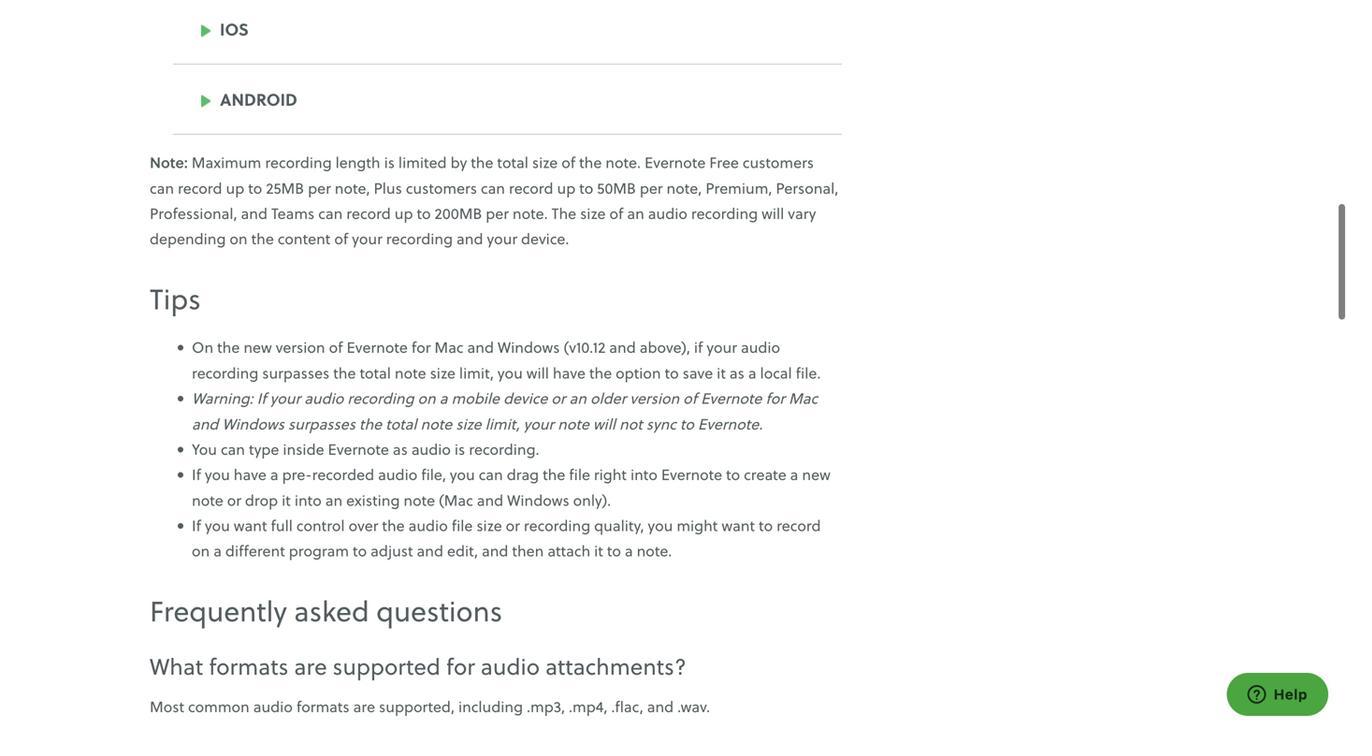 Task type: describe. For each thing, give the bounding box(es) containing it.
free
[[710, 155, 739, 176]]

size up edit, on the left bottom
[[477, 518, 502, 539]]

audio inside maximum recording length is limited by the total size of the note. evernote free customers can record up to 25mb per note, plus customers can record up to 50mb per note, premium, personal, professional, and teams can record up to 200mb per note. the size of an audio recording will vary depending on the content of your recording and your device.
[[649, 206, 688, 227]]

evernote.
[[698, 416, 763, 437]]

content
[[278, 231, 331, 252]]

0 horizontal spatial it
[[282, 492, 291, 513]]

1 vertical spatial file
[[452, 518, 473, 539]]

1 want from the left
[[234, 518, 267, 539]]

size down mobile
[[456, 416, 482, 437]]

1 horizontal spatial file
[[569, 467, 591, 488]]

record inside tips on the new version of evernote for mac and windows (v10.12 and above), if your audio recording surpasses the total note size limit, you will have the option to save it as a local file. warning: if your audio recording on a mobile device or an older version of evernote for mac and windows surpasses the total note size limit, your note will not sync to evernote. you can type inside evernote as audio is recording. if you have a pre-recorded audio file, you can drag the file right into evernote to create a new note or drop it into an existing note (mac and windows only). if you want full control over the audio file size or recording quality, you might want to record on a different program to adjust and edit, and then attach it to a note.
[[777, 518, 822, 539]]

to left save
[[665, 365, 679, 386]]

recorded
[[312, 467, 375, 488]]

save
[[683, 365, 713, 386]]

if
[[694, 340, 703, 361]]

recording down the 200mb
[[386, 231, 453, 252]]

questions
[[377, 593, 503, 633]]

and left teams at the top left of the page
[[241, 206, 268, 227]]

you down you
[[205, 467, 230, 488]]

a left mobile
[[440, 390, 448, 411]]

local
[[761, 365, 793, 386]]

on inside maximum recording length is limited by the total size of the note. evernote free customers can record up to 25mb per note, plus customers can record up to 50mb per note, premium, personal, professional, and teams can record up to 200mb per note. the size of an audio recording will vary depending on the content of your recording and your device.
[[230, 231, 248, 252]]

personal,
[[776, 180, 839, 201]]

can up the 200mb
[[481, 180, 505, 201]]

note. inside tips on the new version of evernote for mac and windows (v10.12 and above), if your audio recording surpasses the total note size limit, you will have the option to save it as a local file. warning: if your audio recording on a mobile device or an older version of evernote for mac and windows surpasses the total note size limit, your note will not sync to evernote. you can type inside evernote as audio is recording. if you have a pre-recorded audio file, you can drag the file right into evernote to create a new note or drop it into an existing note (mac and windows only). if you want full control over the audio file size or recording quality, you might want to record on a different program to adjust and edit, and then attach it to a note.
[[637, 543, 672, 564]]

1 horizontal spatial version
[[630, 390, 680, 411]]

1 horizontal spatial or
[[506, 518, 520, 539]]

a left local
[[749, 365, 757, 386]]

program
[[289, 543, 349, 564]]

a left pre-
[[270, 467, 279, 488]]

0 vertical spatial or
[[552, 390, 566, 411]]

0 vertical spatial as
[[730, 365, 745, 386]]

android
[[220, 90, 298, 114]]

2 note, from the left
[[667, 180, 702, 201]]

to right the sync
[[680, 416, 695, 437]]

recording up recorded in the left bottom of the page
[[348, 390, 414, 411]]

you
[[192, 441, 217, 462]]

asked
[[294, 593, 370, 633]]

.flac,
[[612, 699, 644, 720]]

plus
[[374, 180, 402, 201]]

supported,
[[379, 699, 455, 720]]

0 vertical spatial limit,
[[460, 365, 494, 386]]

over
[[349, 518, 379, 539]]

supported
[[333, 653, 441, 685]]

inside
[[283, 441, 324, 462]]

record up the
[[509, 180, 554, 201]]

and up the option at the left bottom of page
[[610, 340, 636, 361]]

size up mobile
[[430, 365, 456, 386]]

vary
[[788, 206, 817, 227]]

your down the plus
[[352, 231, 383, 252]]

1 vertical spatial will
[[527, 365, 549, 386]]

1 note, from the left
[[335, 180, 370, 201]]

1 horizontal spatial new
[[803, 467, 831, 488]]

to left 50mb
[[580, 180, 594, 201]]

note:
[[150, 155, 192, 176]]

existing
[[346, 492, 400, 513]]

frequently asked questions
[[150, 593, 503, 633]]

quality,
[[595, 518, 645, 539]]

adjust
[[371, 543, 413, 564]]

0 horizontal spatial version
[[276, 340, 325, 361]]

1 horizontal spatial are
[[353, 699, 375, 720]]

.wav.
[[678, 699, 711, 720]]

depending
[[150, 231, 226, 252]]

0 vertical spatial windows
[[498, 340, 560, 361]]

to left the 200mb
[[417, 206, 431, 227]]

the
[[552, 206, 577, 227]]

common
[[188, 699, 250, 720]]

0 horizontal spatial or
[[227, 492, 241, 513]]

frequently
[[150, 593, 287, 633]]

type
[[249, 441, 279, 462]]

2 vertical spatial will
[[593, 416, 616, 437]]

1 vertical spatial have
[[234, 467, 267, 488]]

recording.
[[469, 441, 540, 462]]

1 vertical spatial limit,
[[485, 416, 520, 437]]

0 horizontal spatial mac
[[435, 340, 464, 361]]

and left edit, on the left bottom
[[417, 543, 444, 564]]

premium,
[[706, 180, 773, 201]]

2 vertical spatial for
[[446, 653, 475, 685]]

right
[[594, 467, 627, 488]]

and right (mac on the left bottom of the page
[[477, 492, 504, 513]]

create
[[744, 467, 787, 488]]

can up content
[[319, 206, 343, 227]]

warning:
[[192, 390, 253, 411]]

1 vertical spatial note.
[[513, 206, 548, 227]]

and right the .flac,
[[648, 699, 674, 720]]

1 horizontal spatial it
[[595, 543, 604, 564]]

2 horizontal spatial it
[[717, 365, 726, 386]]

older
[[591, 390, 627, 411]]

recording up '25mb'
[[265, 155, 332, 176]]

2 horizontal spatial on
[[418, 390, 436, 411]]

is inside tips on the new version of evernote for mac and windows (v10.12 and above), if your audio recording surpasses the total note size limit, you will have the option to save it as a local file. warning: if your audio recording on a mobile device or an older version of evernote for mac and windows surpasses the total note size limit, your note will not sync to evernote. you can type inside evernote as audio is recording. if you have a pre-recorded audio file, you can drag the file right into evernote to create a new note or drop it into an existing note (mac and windows only). if you want full control over the audio file size or recording quality, you might want to record on a different program to adjust and edit, and then attach it to a note.
[[455, 441, 466, 462]]

you up different
[[205, 518, 230, 539]]

sync
[[647, 416, 677, 437]]

tips
[[150, 281, 201, 321]]

limited
[[399, 155, 447, 176]]

teams
[[271, 206, 315, 227]]

file,
[[421, 467, 446, 488]]

maximum recording length is limited by the total size of the note. evernote free customers can record up to 25mb per note, plus customers can record up to 50mb per note, premium, personal, professional, and teams can record up to 200mb per note. the size of an audio recording will vary depending on the content of your recording and your device.
[[150, 155, 839, 252]]

2 horizontal spatial per
[[640, 180, 663, 201]]

ios
[[220, 20, 249, 44]]

device
[[504, 390, 548, 411]]

200mb
[[435, 206, 482, 227]]

2 vertical spatial if
[[192, 518, 201, 539]]

.mp4,
[[569, 699, 608, 720]]

including
[[459, 699, 523, 720]]



Task type: vqa. For each thing, say whether or not it's contained in the screenshot.
Subscribe
no



Task type: locate. For each thing, give the bounding box(es) containing it.
your down device
[[524, 416, 554, 437]]

0 horizontal spatial have
[[234, 467, 267, 488]]

2 vertical spatial an
[[326, 492, 343, 513]]

per right the 200mb
[[486, 206, 509, 227]]

professional,
[[150, 206, 237, 227]]

and down the 200mb
[[457, 231, 483, 252]]

formats down supported
[[297, 699, 350, 720]]

or right device
[[552, 390, 566, 411]]

the
[[471, 155, 494, 176], [580, 155, 602, 176], [251, 231, 274, 252], [217, 340, 240, 361], [333, 365, 356, 386], [590, 365, 612, 386], [359, 416, 382, 437], [543, 467, 566, 488], [382, 518, 405, 539]]

1 vertical spatial for
[[766, 390, 785, 411]]

tips on the new version of evernote for mac and windows (v10.12 and above), if your audio recording surpasses the total note size limit, you will have the option to save it as a local file. warning: if your audio recording on a mobile device or an older version of evernote for mac and windows surpasses the total note size limit, your note will not sync to evernote. you can type inside evernote as audio is recording. if you have a pre-recorded audio file, you can drag the file right into evernote to create a new note or drop it into an existing note (mac and windows only). if you want full control over the audio file size or recording quality, you might want to record on a different program to adjust and edit, and then attach it to a note.
[[150, 281, 831, 564]]

a right the create
[[791, 467, 799, 488]]

record down the create
[[777, 518, 822, 539]]

recording up attach
[[524, 518, 591, 539]]

0 horizontal spatial customers
[[406, 180, 477, 201]]

can down recording.
[[479, 467, 503, 488]]

an left older
[[570, 390, 587, 411]]

your right if
[[707, 340, 738, 361]]

as up "existing"
[[393, 441, 408, 462]]

0 horizontal spatial for
[[412, 340, 431, 361]]

0 horizontal spatial up
[[226, 180, 245, 201]]

note, down length at the top of the page
[[335, 180, 370, 201]]

above),
[[640, 340, 691, 361]]

by
[[451, 155, 467, 176]]

want right might in the bottom right of the page
[[722, 518, 755, 539]]

an for maximum
[[627, 206, 645, 227]]

will
[[762, 206, 785, 227], [527, 365, 549, 386], [593, 416, 616, 437]]

1 vertical spatial total
[[360, 365, 391, 386]]

file
[[569, 467, 591, 488], [452, 518, 473, 539]]

new right the create
[[803, 467, 831, 488]]

it right drop
[[282, 492, 291, 513]]

or left drop
[[227, 492, 241, 513]]

might
[[677, 518, 718, 539]]

2 vertical spatial note.
[[637, 543, 672, 564]]

an inside maximum recording length is limited by the total size of the note. evernote free customers can record up to 25mb per note, plus customers can record up to 50mb per note, premium, personal, professional, and teams can record up to 200mb per note. the size of an audio recording will vary depending on the content of your recording and your device.
[[627, 206, 645, 227]]

2 horizontal spatial or
[[552, 390, 566, 411]]

surpasses
[[262, 365, 330, 386], [288, 416, 356, 437]]

0 vertical spatial are
[[294, 653, 327, 685]]

can right you
[[221, 441, 245, 462]]

attachments?
[[546, 653, 687, 685]]

on left different
[[192, 543, 210, 564]]

0 horizontal spatial note,
[[335, 180, 370, 201]]

you
[[498, 365, 523, 386], [205, 467, 230, 488], [450, 467, 475, 488], [205, 518, 230, 539], [648, 518, 673, 539]]

file up edit, on the left bottom
[[452, 518, 473, 539]]

0 horizontal spatial are
[[294, 653, 327, 685]]

0 horizontal spatial into
[[295, 492, 322, 513]]

1 horizontal spatial as
[[730, 365, 745, 386]]

version
[[276, 340, 325, 361], [630, 390, 680, 411]]

can
[[150, 180, 174, 201], [481, 180, 505, 201], [319, 206, 343, 227], [221, 441, 245, 462], [479, 467, 503, 488]]

are down supported
[[353, 699, 375, 720]]

up down 'maximum'
[[226, 180, 245, 201]]

recording
[[265, 155, 332, 176], [692, 206, 758, 227], [386, 231, 453, 252], [192, 365, 259, 386], [348, 390, 414, 411], [524, 518, 591, 539]]

or
[[552, 390, 566, 411], [227, 492, 241, 513], [506, 518, 520, 539]]

1 horizontal spatial formats
[[297, 699, 350, 720]]

0 vertical spatial into
[[631, 467, 658, 488]]

1 vertical spatial on
[[418, 390, 436, 411]]

2 vertical spatial on
[[192, 543, 210, 564]]

0 vertical spatial surpasses
[[262, 365, 330, 386]]

full
[[271, 518, 293, 539]]

you left might in the bottom right of the page
[[648, 518, 673, 539]]

is up the plus
[[384, 155, 395, 176]]

windows
[[498, 340, 560, 361], [222, 416, 285, 437], [508, 492, 570, 513]]

1 vertical spatial or
[[227, 492, 241, 513]]

note. up the 'device.'
[[513, 206, 548, 227]]

want
[[234, 518, 267, 539], [722, 518, 755, 539]]

mac down file.
[[789, 390, 818, 411]]

a
[[749, 365, 757, 386], [440, 390, 448, 411], [270, 467, 279, 488], [791, 467, 799, 488], [214, 543, 222, 564], [625, 543, 633, 564]]

you up device
[[498, 365, 523, 386]]

maximum
[[192, 155, 262, 176]]

0 vertical spatial new
[[244, 340, 272, 361]]

0 horizontal spatial per
[[308, 180, 331, 201]]

1 horizontal spatial customers
[[743, 155, 814, 176]]

drag
[[507, 467, 539, 488]]

to down the create
[[759, 518, 773, 539]]

0 horizontal spatial will
[[527, 365, 549, 386]]

you up (mac on the left bottom of the page
[[450, 467, 475, 488]]

0 horizontal spatial new
[[244, 340, 272, 361]]

per
[[308, 180, 331, 201], [640, 180, 663, 201], [486, 206, 509, 227]]

2 vertical spatial or
[[506, 518, 520, 539]]

length
[[336, 155, 381, 176]]

windows up type on the bottom of the page
[[222, 416, 285, 437]]

1 horizontal spatial will
[[593, 416, 616, 437]]

your up inside
[[270, 390, 301, 411]]

size
[[533, 155, 558, 176], [580, 206, 606, 227], [430, 365, 456, 386], [456, 416, 482, 437], [477, 518, 502, 539]]

1 horizontal spatial up
[[395, 206, 413, 227]]

record up professional,
[[178, 180, 222, 201]]

as left local
[[730, 365, 745, 386]]

on
[[192, 340, 214, 361]]

are down frequently asked questions
[[294, 653, 327, 685]]

and up mobile
[[468, 340, 494, 361]]

customers up the personal,
[[743, 155, 814, 176]]

2 horizontal spatial for
[[766, 390, 785, 411]]

2 want from the left
[[722, 518, 755, 539]]

an down 50mb
[[627, 206, 645, 227]]

or up then
[[506, 518, 520, 539]]

total inside maximum recording length is limited by the total size of the note. evernote free customers can record up to 25mb per note, plus customers can record up to 50mb per note, premium, personal, professional, and teams can record up to 200mb per note. the size of an audio recording will vary depending on the content of your recording and your device.
[[497, 155, 529, 176]]

25mb
[[266, 180, 304, 201]]

an
[[627, 206, 645, 227], [570, 390, 587, 411], [326, 492, 343, 513]]

per right '25mb'
[[308, 180, 331, 201]]

as
[[730, 365, 745, 386], [393, 441, 408, 462]]

1 vertical spatial it
[[282, 492, 291, 513]]

then
[[512, 543, 544, 564]]

per right 50mb
[[640, 180, 663, 201]]

option
[[616, 365, 661, 386]]

recording up warning:
[[192, 365, 259, 386]]

mobile
[[452, 390, 500, 411]]

up up the
[[557, 180, 576, 201]]

size right the
[[580, 206, 606, 227]]

if
[[257, 390, 266, 411], [192, 467, 201, 488], [192, 518, 201, 539]]

edit,
[[447, 543, 478, 564]]

file up only).
[[569, 467, 591, 488]]

0 vertical spatial on
[[230, 231, 248, 252]]

0 vertical spatial mac
[[435, 340, 464, 361]]

have down (v10.12
[[553, 365, 586, 386]]

note.
[[606, 155, 641, 176], [513, 206, 548, 227], [637, 543, 672, 564]]

2 horizontal spatial up
[[557, 180, 576, 201]]

0 horizontal spatial is
[[384, 155, 395, 176]]

your left the 'device.'
[[487, 231, 518, 252]]

limit, up mobile
[[460, 365, 494, 386]]

into down pre-
[[295, 492, 322, 513]]

are
[[294, 653, 327, 685], [353, 699, 375, 720]]

most
[[150, 699, 184, 720]]

and up you
[[192, 416, 219, 437]]

1 horizontal spatial is
[[455, 441, 466, 462]]

1 horizontal spatial an
[[570, 390, 587, 411]]

(mac
[[439, 492, 473, 513]]

a down quality,
[[625, 543, 633, 564]]

limit,
[[460, 365, 494, 386], [485, 416, 520, 437]]

up down the plus
[[395, 206, 413, 227]]

0 vertical spatial have
[[553, 365, 586, 386]]

0 vertical spatial file
[[569, 467, 591, 488]]

device.
[[521, 231, 570, 252]]

limit, up recording.
[[485, 416, 520, 437]]

0 horizontal spatial want
[[234, 518, 267, 539]]

1 horizontal spatial on
[[230, 231, 248, 252]]

note. down quality,
[[637, 543, 672, 564]]

and right edit, on the left bottom
[[482, 543, 509, 564]]

have up drop
[[234, 467, 267, 488]]

is
[[384, 155, 395, 176], [455, 441, 466, 462]]

1 horizontal spatial into
[[631, 467, 658, 488]]

1 vertical spatial mac
[[789, 390, 818, 411]]

record down the plus
[[347, 206, 391, 227]]

to
[[248, 180, 262, 201], [580, 180, 594, 201], [417, 206, 431, 227], [665, 365, 679, 386], [680, 416, 695, 437], [727, 467, 741, 488], [759, 518, 773, 539], [353, 543, 367, 564], [607, 543, 621, 564]]

0 horizontal spatial as
[[393, 441, 408, 462]]

different
[[226, 543, 285, 564]]

it right save
[[717, 365, 726, 386]]

into
[[631, 467, 658, 488], [295, 492, 322, 513]]

2 vertical spatial total
[[386, 416, 417, 437]]

1 vertical spatial if
[[192, 467, 201, 488]]

an down recorded in the left bottom of the page
[[326, 492, 343, 513]]

your
[[352, 231, 383, 252], [487, 231, 518, 252], [707, 340, 738, 361], [270, 390, 301, 411], [524, 416, 554, 437]]

recording down premium,
[[692, 206, 758, 227]]

windows down drag
[[508, 492, 570, 513]]

size up the
[[533, 155, 558, 176]]

on left mobile
[[418, 390, 436, 411]]

0 vertical spatial version
[[276, 340, 325, 361]]

note
[[395, 365, 426, 386], [421, 416, 452, 437], [558, 416, 590, 437], [192, 492, 223, 513], [404, 492, 435, 513]]

have
[[553, 365, 586, 386], [234, 467, 267, 488]]

50mb
[[597, 180, 636, 201]]

formats
[[209, 653, 289, 685], [297, 699, 350, 720]]

1 vertical spatial customers
[[406, 180, 477, 201]]

attach
[[548, 543, 591, 564]]

0 vertical spatial an
[[627, 206, 645, 227]]

can down note: at the top of the page
[[150, 180, 174, 201]]

1 vertical spatial version
[[630, 390, 680, 411]]

0 vertical spatial for
[[412, 340, 431, 361]]

1 horizontal spatial want
[[722, 518, 755, 539]]

will inside maximum recording length is limited by the total size of the note. evernote free customers can record up to 25mb per note, plus customers can record up to 50mb per note, premium, personal, professional, and teams can record up to 200mb per note. the size of an audio recording will vary depending on the content of your recording and your device.
[[762, 206, 785, 227]]

drop
[[245, 492, 278, 513]]

note. up 50mb
[[606, 155, 641, 176]]

to down quality,
[[607, 543, 621, 564]]

is left recording.
[[455, 441, 466, 462]]

(v10.12
[[564, 340, 606, 361]]

1 vertical spatial into
[[295, 492, 322, 513]]

0 vertical spatial it
[[717, 365, 726, 386]]

evernote inside maximum recording length is limited by the total size of the note. evernote free customers can record up to 25mb per note, plus customers can record up to 50mb per note, premium, personal, professional, and teams can record up to 200mb per note. the size of an audio recording will vary depending on the content of your recording and your device.
[[645, 155, 706, 176]]

pre-
[[282, 467, 312, 488]]

0 vertical spatial customers
[[743, 155, 814, 176]]

2 horizontal spatial will
[[762, 206, 785, 227]]

to left the create
[[727, 467, 741, 488]]

not
[[620, 416, 643, 437]]

0 horizontal spatial an
[[326, 492, 343, 513]]

will down older
[[593, 416, 616, 437]]

of
[[562, 155, 576, 176], [610, 206, 624, 227], [335, 231, 348, 252], [329, 340, 343, 361], [684, 390, 697, 411]]

0 vertical spatial will
[[762, 206, 785, 227]]

only).
[[574, 492, 611, 513]]

1 vertical spatial surpasses
[[288, 416, 356, 437]]

0 horizontal spatial on
[[192, 543, 210, 564]]

0 horizontal spatial file
[[452, 518, 473, 539]]

up
[[226, 180, 245, 201], [557, 180, 576, 201], [395, 206, 413, 227]]

new right on
[[244, 340, 272, 361]]

a left different
[[214, 543, 222, 564]]

note,
[[335, 180, 370, 201], [667, 180, 702, 201]]

1 horizontal spatial per
[[486, 206, 509, 227]]

control
[[297, 518, 345, 539]]

to left '25mb'
[[248, 180, 262, 201]]

audio
[[649, 206, 688, 227], [741, 340, 781, 361], [304, 390, 344, 411], [412, 441, 451, 462], [378, 467, 418, 488], [409, 518, 448, 539], [481, 653, 540, 685], [253, 699, 293, 720]]

customers up the 200mb
[[406, 180, 477, 201]]

2 vertical spatial windows
[[508, 492, 570, 513]]

1 vertical spatial formats
[[297, 699, 350, 720]]

1 vertical spatial new
[[803, 467, 831, 488]]

an for tips
[[570, 390, 587, 411]]

0 vertical spatial total
[[497, 155, 529, 176]]

evernote
[[645, 155, 706, 176], [347, 340, 408, 361], [701, 390, 762, 411], [328, 441, 389, 462], [662, 467, 723, 488]]

formats up common
[[209, 653, 289, 685]]

record
[[178, 180, 222, 201], [509, 180, 554, 201], [347, 206, 391, 227], [777, 518, 822, 539]]

will up device
[[527, 365, 549, 386]]

1 vertical spatial as
[[393, 441, 408, 462]]

into right right
[[631, 467, 658, 488]]

0 vertical spatial formats
[[209, 653, 289, 685]]

and
[[241, 206, 268, 227], [457, 231, 483, 252], [468, 340, 494, 361], [610, 340, 636, 361], [192, 416, 219, 437], [477, 492, 504, 513], [417, 543, 444, 564], [482, 543, 509, 564], [648, 699, 674, 720]]

1 vertical spatial are
[[353, 699, 375, 720]]

what
[[150, 653, 203, 685]]

2 horizontal spatial an
[[627, 206, 645, 227]]

0 vertical spatial if
[[257, 390, 266, 411]]

.mp3,
[[527, 699, 565, 720]]

mac up mobile
[[435, 340, 464, 361]]

most common audio formats are supported, including .mp3, .mp4, .flac, and .wav.
[[150, 699, 711, 720]]

1 horizontal spatial mac
[[789, 390, 818, 411]]

windows up device
[[498, 340, 560, 361]]

0 vertical spatial note.
[[606, 155, 641, 176]]

to down the over in the left bottom of the page
[[353, 543, 367, 564]]

1 vertical spatial windows
[[222, 416, 285, 437]]

2 vertical spatial it
[[595, 543, 604, 564]]

0 horizontal spatial formats
[[209, 653, 289, 685]]

will left vary
[[762, 206, 785, 227]]

0 vertical spatial is
[[384, 155, 395, 176]]

note, left premium,
[[667, 180, 702, 201]]

is inside maximum recording length is limited by the total size of the note. evernote free customers can record up to 25mb per note, plus customers can record up to 50mb per note, premium, personal, professional, and teams can record up to 200mb per note. the size of an audio recording will vary depending on the content of your recording and your device.
[[384, 155, 395, 176]]

1 horizontal spatial have
[[553, 365, 586, 386]]

new
[[244, 340, 272, 361], [803, 467, 831, 488]]

what formats are supported for audio attachments?
[[150, 653, 687, 685]]

file.
[[796, 365, 821, 386]]

1 vertical spatial an
[[570, 390, 587, 411]]



